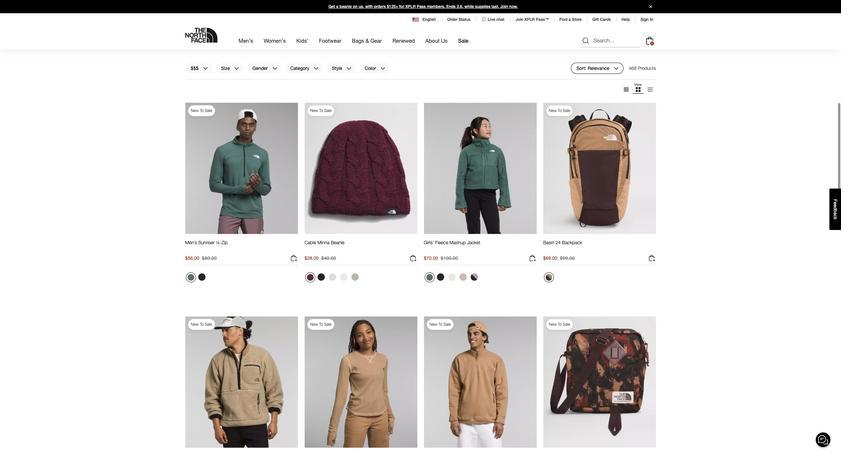 Task type: locate. For each thing, give the bounding box(es) containing it.
fawn grey engraved mountain print image
[[209, 60, 217, 67]]

gardenia white radio right tnf black image
[[447, 272, 457, 282]]

e up b
[[833, 205, 838, 207]]

0 vertical spatial a
[[336, 4, 339, 9]]

store
[[572, 17, 582, 22]]

1 gardenia white radio from the left
[[338, 272, 349, 282]]

0 horizontal spatial cave blue radio
[[305, 59, 315, 68]]

us
[[441, 37, 448, 44]]

new
[[191, 108, 199, 113], [310, 108, 318, 113], [549, 108, 557, 113], [191, 322, 199, 327], [310, 322, 318, 327], [430, 322, 437, 327], [549, 322, 557, 327]]

Boysenberry radio
[[555, 58, 565, 68], [305, 272, 315, 282]]

sale for basin 24 backpack image
[[563, 108, 570, 113]]

tnf light grey heather image
[[329, 273, 336, 281]]

to for men's heavyweight ¼-zip image
[[439, 322, 443, 327]]

to for berkeley crossbody bag image
[[558, 322, 562, 327]]

renewed link
[[393, 32, 415, 50]]

0 horizontal spatial a
[[336, 4, 339, 9]]

new to sale for cable minna beanie image
[[310, 108, 332, 113]]

tnf black image right boysenberry image
[[318, 273, 325, 281]]

supplies
[[475, 4, 491, 9]]

misty sage image
[[351, 273, 359, 281]]

dark sage image left tnf black image
[[426, 274, 433, 281]]

boysenberry radio right cave blue radio
[[555, 58, 565, 68]]

gift cards
[[593, 17, 611, 22]]

sort:
[[577, 65, 587, 71]]

$70.00
[[424, 255, 438, 261]]

1 horizontal spatial join
[[516, 17, 524, 22]]

orders
[[374, 4, 386, 9]]

dark sage radio left tnf black image
[[425, 272, 435, 282]]

extreme
[[198, 26, 215, 31]]

men's extreme pile pullover
[[185, 26, 240, 31]]

1 vertical spatial xplr
[[525, 17, 535, 22]]

boysenberry radio left tnf black radio
[[305, 272, 315, 282]]

join right last.
[[501, 4, 508, 9]]

view list box
[[620, 82, 656, 97]]

color
[[365, 65, 376, 71]]

1 horizontal spatial gardenia white radio
[[447, 272, 457, 282]]

men's
[[185, 26, 197, 31], [185, 240, 197, 245]]

basin 24 backpack
[[543, 240, 582, 245]]

kids' link
[[297, 32, 308, 50]]

2 men's extreme pile pullover image from the top
[[185, 316, 298, 448]]

gardenia white/sulphur moss image
[[198, 60, 205, 67]]

in
[[650, 17, 653, 22]]

$choose color$ option group
[[185, 58, 230, 71], [305, 58, 338, 71], [424, 58, 458, 71], [543, 58, 566, 71], [185, 272, 208, 285], [305, 272, 361, 285], [424, 272, 480, 285]]

1 horizontal spatial dark sage radio
[[425, 272, 435, 282]]

Pink Moss radio
[[458, 272, 468, 282]]

$100.00
[[441, 255, 458, 261]]

k
[[833, 217, 838, 220]]

2 gardenia white radio from the left
[[447, 272, 457, 282]]

0 horizontal spatial gardenia white radio
[[338, 272, 349, 282]]

$99.00
[[560, 255, 575, 261]]

1 vertical spatial boysenberry radio
[[305, 272, 315, 282]]

d
[[833, 207, 838, 210]]

a up k
[[833, 212, 838, 215]]

xplr
[[406, 4, 416, 9], [525, 17, 535, 22]]

pink moss image
[[459, 273, 467, 281]]

2 horizontal spatial tnf black radio
[[435, 272, 446, 282]]

tnf black image for men's sunriser ¼-zip
[[198, 273, 205, 281]]

bags & gear
[[352, 37, 382, 44]]

2 vertical spatial a
[[833, 212, 838, 215]]

about us
[[426, 37, 448, 44]]

new for basin 24 backpack image
[[549, 108, 557, 113]]

2 dark sage image from the left
[[426, 274, 433, 281]]

tnf black radio down $80.00 on the bottom left of the page
[[196, 272, 207, 282]]

1 men's from the top
[[185, 26, 197, 31]]

cave blue/shady blue image
[[188, 60, 194, 67]]

0 horizontal spatial dark sage radio
[[186, 272, 196, 282]]

0 horizontal spatial boysenberry radio
[[305, 272, 315, 282]]

2 horizontal spatial dark sage radio
[[435, 58, 446, 68]]

dark sage radio down $56.00
[[186, 272, 196, 282]]

join
[[501, 4, 508, 9], [516, 17, 524, 22]]

english link
[[413, 17, 437, 23]]

Khaki Stone/Almond Butter radio
[[219, 58, 230, 68]]

1 vertical spatial men's extreme pile pullover image
[[185, 316, 298, 448]]

dark sage radio for men's sunriser ¼-zip
[[186, 272, 196, 282]]

men's link
[[239, 32, 253, 50]]

dark sage image down $56.00
[[188, 274, 194, 281]]

2 men's from the top
[[185, 240, 197, 245]]

relevance
[[588, 65, 609, 71]]

new to sale
[[191, 108, 212, 113], [310, 108, 332, 113], [549, 108, 570, 113], [191, 322, 212, 327], [310, 322, 332, 327], [430, 322, 451, 327], [549, 322, 570, 327]]

tnf black radio left gardenia white image
[[435, 272, 446, 282]]

new to sale for men's heavyweight ¼-zip image
[[430, 322, 451, 327]]

Almond Butter/Coal Brown radio
[[544, 272, 554, 282]]

men's left extreme
[[185, 26, 197, 31]]

2 horizontal spatial a
[[833, 212, 838, 215]]

1 dark sage image from the left
[[188, 274, 194, 281]]

gift
[[593, 17, 599, 22]]

Cave Blue radio
[[544, 59, 554, 68]]

dark sage image
[[188, 274, 194, 281], [426, 274, 433, 281]]

sale for women's sunpeak waffle long-sleeve image
[[324, 322, 332, 327]]

0 horizontal spatial dark sage image
[[188, 274, 194, 281]]

0 vertical spatial men's extreme pile pullover image
[[185, 0, 298, 20]]

Fawn Grey Engraved Mountain Print radio
[[208, 58, 218, 68]]

tnf black radio right radiant orange icon
[[327, 58, 338, 68]]

style button
[[326, 63, 357, 74]]

0 horizontal spatial xplr
[[406, 4, 416, 9]]

1 vertical spatial men's
[[185, 240, 197, 245]]

Radiant Orange radio
[[316, 58, 326, 68]]

mashup
[[450, 240, 466, 245]]

e up d
[[833, 202, 838, 205]]

a right get
[[336, 4, 339, 9]]

ends
[[446, 4, 456, 9]]

join down now.
[[516, 17, 524, 22]]

a right find
[[569, 17, 571, 22]]

sale for men's sunriser ¼-zip image
[[205, 108, 212, 113]]

Cave Blue radio
[[305, 59, 315, 68], [425, 59, 435, 68]]

cave blue image
[[307, 60, 314, 67]]

1 horizontal spatial boysenberry radio
[[555, 58, 565, 68]]

$28.00
[[305, 255, 319, 261]]

1 horizontal spatial tnf black image
[[318, 273, 325, 281]]

live
[[488, 17, 495, 22]]

girls' fleece mashup jacket image
[[424, 102, 537, 234]]

tnf black image down $80.00 on the bottom left of the page
[[198, 273, 205, 281]]

1 horizontal spatial xplr
[[525, 17, 535, 22]]

cave blue radio left radiant orange option
[[305, 59, 315, 68]]

f e e d b a c k button
[[830, 189, 841, 230]]

&
[[366, 37, 369, 44]]

1 men's extreme pile pullover image from the top
[[185, 0, 298, 20]]

basin 24 backpack button
[[543, 240, 582, 252]]

2 cave blue radio from the left
[[425, 59, 435, 68]]

beanie
[[340, 4, 352, 9]]

0 horizontal spatial tnf black radio
[[196, 272, 207, 282]]

$$$ button
[[185, 63, 213, 74]]

tnf black image
[[329, 60, 336, 67], [198, 273, 205, 281], [318, 273, 325, 281]]

0 vertical spatial men's
[[185, 26, 197, 31]]

0 vertical spatial xplr
[[406, 4, 416, 9]]

Gardenia White radio
[[338, 272, 349, 282], [447, 272, 457, 282]]

men's extreme pile pullover image
[[185, 0, 298, 20], [185, 316, 298, 448]]

1 cave blue radio from the left
[[305, 59, 315, 68]]

gear
[[370, 37, 382, 44]]

0 horizontal spatial tnf black image
[[198, 273, 205, 281]]

with
[[365, 4, 373, 9]]

new for berkeley crossbody bag image
[[549, 322, 557, 327]]

tnf black image right radiant orange icon
[[329, 60, 336, 67]]

gardenia white radio right tnf light grey heather radio
[[338, 272, 349, 282]]

bags & gear link
[[352, 32, 382, 50]]

beanie
[[331, 240, 345, 245]]

renewed
[[393, 37, 415, 44]]

to for cable minna beanie image
[[319, 108, 323, 113]]

order
[[447, 17, 458, 22]]

b
[[833, 210, 838, 212]]

cable
[[305, 240, 316, 245]]

join xplr pass™ link
[[516, 17, 549, 22]]

members.
[[427, 4, 445, 9]]

xplr left pass™
[[525, 17, 535, 22]]

help link
[[622, 17, 630, 22]]

dark sage image for $70.00
[[426, 274, 433, 281]]

1 horizontal spatial dark sage image
[[426, 274, 433, 281]]

dark sage radio left "purdy pink" option
[[435, 58, 446, 68]]

Dark Sage radio
[[435, 58, 446, 68], [186, 272, 196, 282], [425, 272, 435, 282]]

new for cable minna beanie image
[[310, 108, 318, 113]]

new for 2nd 'men's extreme pile pullover' image from the top
[[191, 322, 199, 327]]

new for women's sunpeak waffle long-sleeve image
[[310, 322, 318, 327]]

products
[[638, 65, 656, 71]]

radiant orange image
[[318, 60, 325, 67]]

0 vertical spatial join
[[501, 4, 508, 9]]

Cave Blue/Shady Blue radio
[[186, 59, 196, 68]]

the north face home page image
[[185, 28, 217, 43]]

1 horizontal spatial cave blue radio
[[425, 59, 435, 68]]

basin 24 backpack image
[[543, 102, 656, 234]]

1 e from the top
[[833, 202, 838, 205]]

Lupine/TNF Black radio
[[469, 272, 480, 282]]

1 horizontal spatial a
[[569, 17, 571, 22]]

tnf black image inside radio
[[318, 273, 325, 281]]

cave blue radio left "purdy pink" option
[[425, 59, 435, 68]]

$56.00
[[185, 255, 199, 261]]

men's inside men's sunriser ¼-zip button
[[185, 240, 197, 245]]

dark sage image for $56.00
[[188, 274, 194, 281]]

last.
[[492, 4, 499, 9]]

e
[[833, 202, 838, 205], [833, 205, 838, 207]]

men's inside men's extreme pile pullover button
[[185, 26, 197, 31]]

TNF Black radio
[[327, 58, 338, 68], [196, 272, 207, 282], [435, 272, 446, 282]]

now.
[[509, 4, 518, 9]]

khaki stone/almond butter image
[[221, 60, 228, 67]]

xplr right for
[[406, 4, 416, 9]]

men's left sunriser on the left bottom of page
[[185, 240, 197, 245]]

zip
[[222, 240, 228, 245]]

1 vertical spatial a
[[569, 17, 571, 22]]



Task type: vqa. For each thing, say whether or not it's contained in the screenshot.
helpful to the bottom
no



Task type: describe. For each thing, give the bounding box(es) containing it.
about
[[426, 37, 440, 44]]

0 horizontal spatial join
[[501, 4, 508, 9]]

$69.00
[[543, 255, 558, 261]]

footwear link
[[319, 32, 341, 50]]

pass™
[[536, 17, 549, 22]]

new to sale for 2nd 'men's extreme pile pullover' image from the top
[[191, 322, 212, 327]]

to for 2nd 'men's extreme pile pullover' image from the top
[[200, 322, 204, 327]]

find a store
[[560, 17, 582, 22]]

TNF Black radio
[[316, 272, 326, 282]]

men's for men's extreme pile pullover
[[185, 26, 197, 31]]

men's for men's sunriser ¼-zip
[[185, 240, 197, 245]]

basin
[[543, 240, 554, 245]]

chat
[[497, 17, 505, 22]]

get a beanie on us, with orders $125+ for xplr pass members. ends 2.6, while supplies last. join now.
[[329, 4, 518, 9]]

dark sage radio for girls' fleece mashup jacket
[[425, 272, 435, 282]]

sign
[[641, 17, 649, 22]]

Search search field
[[581, 34, 640, 47]]

girls' fleece mashup jacket
[[424, 240, 480, 245]]

pile
[[216, 26, 223, 31]]

sunriser
[[198, 240, 215, 245]]

view button
[[632, 82, 644, 97]]

men's sunriser ¼-zip button
[[185, 240, 228, 252]]

a for store
[[569, 17, 571, 22]]

women's sunriser ¼-zip image
[[305, 0, 417, 20]]

girls' fleece mashup jacket button
[[424, 240, 480, 252]]

for
[[399, 4, 404, 9]]

to for men's sunriser ¼-zip image
[[200, 108, 204, 113]]

order status link
[[447, 17, 471, 22]]

TNF Light Grey Heather radio
[[327, 272, 338, 282]]

24
[[556, 240, 561, 245]]

fleece
[[435, 240, 448, 245]]

status
[[459, 17, 471, 22]]

sale for berkeley crossbody bag image
[[563, 322, 570, 327]]

baby reversible perrito hooded jacket image
[[424, 0, 537, 20]]

2 horizontal spatial tnf black image
[[329, 60, 336, 67]]

¼-
[[216, 240, 222, 245]]

cable minna beanie
[[305, 240, 345, 245]]

new for men's sunriser ¼-zip image
[[191, 108, 199, 113]]

sale for 2nd 'men's extreme pile pullover' image from the top
[[205, 322, 212, 327]]

size button
[[216, 63, 244, 74]]

new for men's heavyweight ¼-zip image
[[430, 322, 437, 327]]

cards
[[600, 17, 611, 22]]

1 link
[[645, 35, 655, 46]]

new to sale for men's sunriser ¼-zip image
[[191, 108, 212, 113]]

find a store link
[[560, 17, 582, 22]]

468 products
[[629, 65, 656, 71]]

women's link
[[264, 32, 286, 50]]

to for basin 24 backpack image
[[558, 108, 562, 113]]

size
[[221, 65, 230, 71]]

1 horizontal spatial tnf black radio
[[327, 58, 338, 68]]

0 vertical spatial boysenberry radio
[[555, 58, 565, 68]]

sale for cable minna beanie image
[[324, 108, 332, 113]]

footwear
[[319, 37, 341, 44]]

backpack
[[562, 240, 582, 245]]

search all image
[[582, 37, 590, 45]]

new to sale for women's sunpeak waffle long-sleeve image
[[310, 322, 332, 327]]

gender button
[[247, 63, 282, 74]]

women's sunpeak waffle long-sleeve image
[[305, 316, 417, 448]]

468
[[629, 65, 637, 71]]

Misty Sage radio
[[350, 272, 360, 282]]

women's
[[264, 37, 286, 44]]

pullover
[[224, 26, 240, 31]]

help
[[622, 17, 630, 22]]

men's extreme pile pullover button
[[185, 26, 240, 38]]

minna
[[318, 240, 330, 245]]

f
[[833, 199, 838, 202]]

tnf black image
[[437, 273, 444, 281]]

new to sale for basin 24 backpack image
[[549, 108, 570, 113]]

tnf black radio for men's sunriser ¼-zip
[[196, 272, 207, 282]]

men's
[[239, 37, 253, 44]]

live chat
[[488, 17, 505, 22]]

gift cards link
[[593, 17, 611, 22]]

category button
[[285, 63, 324, 74]]

men's sunriser ¼-zip
[[185, 240, 228, 245]]

sort: relevance button
[[571, 63, 624, 74]]

$40.00
[[321, 255, 336, 261]]

tnf black image for cable minna beanie
[[318, 273, 325, 281]]

sale for men's heavyweight ¼-zip image
[[444, 322, 451, 327]]

a for beanie
[[336, 4, 339, 9]]

girls'
[[424, 240, 434, 245]]

468 products status
[[629, 63, 656, 74]]

close image
[[647, 5, 655, 8]]

$80.00
[[202, 255, 217, 261]]

to for women's sunpeak waffle long-sleeve image
[[319, 322, 323, 327]]

almond butter/coal brown image
[[546, 274, 552, 281]]

men's heavyweight ¼-zip image
[[424, 316, 537, 448]]

gardenia white image
[[448, 273, 456, 281]]

Gardenia White/Sulphur Moss radio
[[196, 58, 207, 68]]

order status
[[447, 17, 471, 22]]

get
[[329, 4, 335, 9]]

lumbnical—s image
[[543, 0, 656, 20]]

cable minna beanie button
[[305, 240, 345, 252]]

Purdy Pink radio
[[447, 58, 457, 68]]

boysenberry image
[[307, 274, 314, 281]]

new to sale for berkeley crossbody bag image
[[549, 322, 570, 327]]

view
[[634, 82, 642, 87]]

kids'
[[297, 37, 308, 44]]

gardenia white image
[[340, 273, 347, 281]]

sale link
[[458, 32, 469, 50]]

cable minna beanie image
[[305, 102, 417, 234]]

cave blue radio for the right dark sage option
[[425, 59, 435, 68]]

2 e from the top
[[833, 205, 838, 207]]

$125+
[[387, 4, 398, 9]]

english
[[423, 17, 436, 22]]

tnf black radio for girls' fleece mashup jacket
[[435, 272, 446, 282]]

color button
[[359, 63, 390, 74]]

on
[[353, 4, 358, 9]]

sign in button
[[641, 17, 653, 22]]

bags
[[352, 37, 364, 44]]

live chat button
[[481, 17, 505, 23]]

lupine/tnf black image
[[471, 273, 478, 281]]

berkeley crossbody bag image
[[543, 316, 656, 448]]

gender
[[252, 65, 268, 71]]

cave blue radio for radiant orange option
[[305, 59, 315, 68]]

jacket
[[467, 240, 480, 245]]

category
[[290, 65, 309, 71]]

1 vertical spatial join
[[516, 17, 524, 22]]

$$$
[[191, 65, 199, 71]]

a inside button
[[833, 212, 838, 215]]

men's sunriser ¼-zip image
[[185, 102, 298, 234]]



